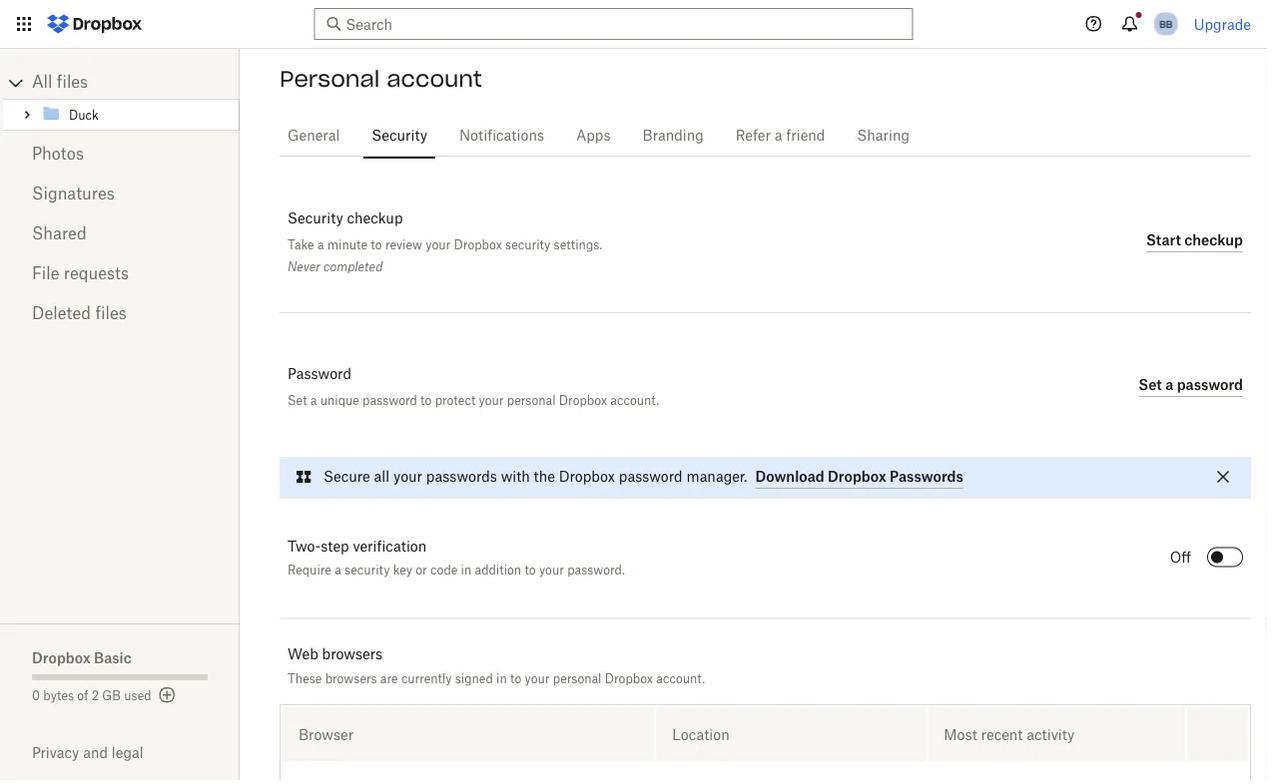 Task type: describe. For each thing, give the bounding box(es) containing it.
security checkup
[[288, 212, 403, 226]]

signatures link
[[32, 175, 208, 215]]

to inside take a minute to review your dropbox security settings. never completed
[[371, 237, 382, 252]]

web
[[288, 646, 318, 663]]

two-
[[288, 540, 321, 554]]

bb button
[[1150, 8, 1182, 40]]

these
[[288, 672, 322, 687]]

shared link
[[32, 215, 208, 255]]

branding tab
[[635, 112, 712, 160]]

set a password button
[[1139, 374, 1243, 397]]

completed
[[324, 259, 383, 274]]

files for all files
[[57, 75, 88, 91]]

personal inside web browsers these browsers are currently signed in to your personal dropbox account.
[[553, 672, 602, 687]]

dropbox inside secure all your passwords with the dropbox password manager. download dropbox passwords
[[559, 471, 615, 485]]

the
[[534, 471, 555, 485]]

privacy
[[32, 745, 79, 762]]

0 bytes of 2 gb used
[[32, 691, 151, 703]]

upgrade link
[[1194, 15, 1251, 32]]

most
[[944, 727, 977, 744]]

global header element
[[0, 0, 1267, 49]]

set for set a unique password to protect your personal dropbox account.
[[288, 393, 307, 408]]

0
[[32, 691, 40, 703]]

dropbox inside take a minute to review your dropbox security settings. never completed
[[454, 237, 502, 252]]

a for password
[[1166, 376, 1174, 393]]

passwords
[[890, 468, 964, 485]]

require
[[288, 565, 331, 577]]

friend
[[786, 129, 825, 143]]

personal
[[280, 65, 380, 93]]

activity
[[1027, 727, 1075, 744]]

password
[[288, 368, 351, 381]]

off
[[1170, 552, 1191, 566]]

download dropbox passwords alert
[[280, 457, 1251, 498]]

require a security key or code in addition to your password.
[[288, 565, 625, 577]]

a for minute
[[317, 237, 324, 252]]

take a minute to review your dropbox security settings. never completed
[[288, 237, 602, 274]]

privacy and legal link
[[32, 745, 240, 762]]

general
[[288, 129, 340, 143]]

set a unique password to protect your personal dropbox account.
[[288, 393, 659, 408]]

shared
[[32, 227, 87, 243]]

to left protect
[[421, 393, 432, 408]]

get more space image
[[155, 684, 179, 708]]

step
[[321, 540, 349, 554]]

file requests link
[[32, 255, 208, 295]]

settings.
[[554, 237, 602, 252]]

or
[[416, 565, 427, 577]]

most recent activity
[[944, 727, 1075, 744]]

security for security checkup
[[288, 212, 343, 226]]

your left password. at the left bottom of the page
[[539, 565, 564, 577]]

recent
[[981, 727, 1023, 744]]

duck link
[[41, 103, 236, 127]]

refer
[[736, 129, 771, 143]]

basic
[[94, 650, 132, 667]]

set for set a password
[[1139, 376, 1162, 393]]

0 horizontal spatial in
[[461, 565, 472, 577]]

your inside take a minute to review your dropbox security settings. never completed
[[426, 237, 451, 252]]

notifications
[[459, 129, 544, 143]]

currently
[[401, 672, 452, 687]]

photos link
[[32, 135, 208, 175]]

password.
[[567, 565, 625, 577]]

photos
[[32, 147, 84, 163]]

files for deleted files
[[95, 307, 127, 323]]

all
[[32, 75, 52, 91]]

checkup for start checkup
[[1185, 232, 1243, 249]]

0 vertical spatial browsers
[[322, 646, 383, 663]]

protect
[[435, 393, 476, 408]]

all
[[374, 471, 390, 485]]

used
[[124, 691, 151, 703]]

take
[[288, 237, 314, 252]]

tab list containing general
[[280, 109, 1251, 160]]

never
[[288, 259, 320, 274]]

0 horizontal spatial security
[[345, 565, 390, 577]]

account
[[387, 65, 482, 93]]

all files link
[[32, 67, 240, 99]]

a for unique
[[310, 393, 317, 408]]

and
[[83, 745, 108, 762]]



Task type: locate. For each thing, give the bounding box(es) containing it.
0 horizontal spatial checkup
[[347, 212, 403, 226]]

security for security
[[372, 129, 427, 143]]

security inside tab
[[372, 129, 427, 143]]

start checkup
[[1146, 232, 1243, 249]]

in right code
[[461, 565, 472, 577]]

account. up location
[[656, 672, 705, 687]]

upgrade
[[1194, 15, 1251, 32]]

apps tab
[[568, 112, 619, 160]]

start checkup button
[[1146, 229, 1243, 253]]

of
[[77, 691, 88, 703]]

2
[[92, 691, 99, 703]]

checkup inside button
[[1185, 232, 1243, 249]]

your right protect
[[479, 393, 504, 408]]

location
[[672, 727, 730, 744]]

general tab
[[280, 112, 348, 160]]

1 vertical spatial checkup
[[1185, 232, 1243, 249]]

Search text field
[[346, 13, 876, 35]]

1 vertical spatial browsers
[[325, 672, 377, 687]]

security left settings.
[[505, 237, 551, 252]]

your right review at the left top
[[426, 237, 451, 252]]

your right all
[[393, 471, 423, 485]]

legal
[[112, 745, 143, 762]]

1 vertical spatial security
[[288, 212, 343, 226]]

your right "signed"
[[525, 672, 550, 687]]

0 vertical spatial security
[[505, 237, 551, 252]]

two-step verification
[[288, 540, 427, 554]]

0 vertical spatial in
[[461, 565, 472, 577]]

review
[[385, 237, 422, 252]]

file
[[32, 267, 59, 283]]

0 vertical spatial checkup
[[347, 212, 403, 226]]

privacy and legal
[[32, 745, 143, 762]]

deleted
[[32, 307, 91, 323]]

are
[[380, 672, 398, 687]]

dropbox inside web browsers these browsers are currently signed in to your personal dropbox account.
[[605, 672, 653, 687]]

security
[[372, 129, 427, 143], [288, 212, 343, 226]]

1 horizontal spatial checkup
[[1185, 232, 1243, 249]]

in
[[461, 565, 472, 577], [496, 672, 507, 687]]

deleted files link
[[32, 295, 208, 335]]

personal account
[[280, 65, 482, 93]]

1 horizontal spatial set
[[1139, 376, 1162, 393]]

checkup for security checkup
[[347, 212, 403, 226]]

1 vertical spatial in
[[496, 672, 507, 687]]

security
[[505, 237, 551, 252], [345, 565, 390, 577]]

0 vertical spatial personal
[[507, 393, 556, 408]]

password inside button
[[1177, 376, 1243, 393]]

in inside web browsers these browsers are currently signed in to your personal dropbox account.
[[496, 672, 507, 687]]

a for security
[[335, 565, 341, 577]]

2 horizontal spatial password
[[1177, 376, 1243, 393]]

verification
[[353, 540, 427, 554]]

a inside the refer a friend tab
[[775, 129, 782, 143]]

1 horizontal spatial in
[[496, 672, 507, 687]]

code
[[430, 565, 458, 577]]

a inside set a password button
[[1166, 376, 1174, 393]]

manager.
[[687, 471, 747, 485]]

files inside deleted files link
[[95, 307, 127, 323]]

secure
[[324, 471, 370, 485]]

with
[[501, 471, 530, 485]]

start
[[1146, 232, 1181, 249]]

account. inside web browsers these browsers are currently signed in to your personal dropbox account.
[[656, 672, 705, 687]]

sharing tab
[[849, 112, 918, 160]]

a inside take a minute to review your dropbox security settings. never completed
[[317, 237, 324, 252]]

set inside button
[[1139, 376, 1162, 393]]

1 horizontal spatial files
[[95, 307, 127, 323]]

download
[[755, 468, 825, 485]]

end session element
[[1187, 708, 1248, 762]]

to right "signed"
[[510, 672, 522, 687]]

0 vertical spatial account.
[[610, 393, 659, 408]]

security down two-step verification
[[345, 565, 390, 577]]

files
[[57, 75, 88, 91], [95, 307, 127, 323]]

set a password
[[1139, 376, 1243, 393]]

0 vertical spatial files
[[57, 75, 88, 91]]

security tab
[[364, 112, 435, 160]]

a for friend
[[775, 129, 782, 143]]

to inside web browsers these browsers are currently signed in to your personal dropbox account.
[[510, 672, 522, 687]]

set
[[1139, 376, 1162, 393], [288, 393, 307, 408]]

your inside web browsers these browsers are currently signed in to your personal dropbox account.
[[525, 672, 550, 687]]

a
[[775, 129, 782, 143], [317, 237, 324, 252], [1166, 376, 1174, 393], [310, 393, 317, 408], [335, 565, 341, 577]]

browsers
[[322, 646, 383, 663], [325, 672, 377, 687]]

0 horizontal spatial set
[[288, 393, 307, 408]]

signed
[[455, 672, 493, 687]]

signatures
[[32, 187, 115, 203]]

minute
[[327, 237, 368, 252]]

passwords
[[426, 471, 497, 485]]

sharing
[[857, 129, 910, 143]]

password inside secure all your passwords with the dropbox password manager. download dropbox passwords
[[619, 471, 683, 485]]

unique
[[320, 393, 359, 408]]

1 horizontal spatial password
[[619, 471, 683, 485]]

to left review at the left top
[[371, 237, 382, 252]]

dropbox basic
[[32, 650, 132, 667]]

browsers left are
[[325, 672, 377, 687]]

1 vertical spatial personal
[[553, 672, 602, 687]]

checkup right start
[[1185, 232, 1243, 249]]

addition
[[475, 565, 521, 577]]

0 horizontal spatial files
[[57, 75, 88, 91]]

0 horizontal spatial password
[[363, 393, 417, 408]]

file requests
[[32, 267, 129, 283]]

files down file requests link
[[95, 307, 127, 323]]

your
[[426, 237, 451, 252], [479, 393, 504, 408], [393, 471, 423, 485], [539, 565, 564, 577], [525, 672, 550, 687]]

all files
[[32, 75, 88, 91]]

dropboxpasswordsline image
[[292, 465, 316, 489]]

tab list
[[280, 109, 1251, 160]]

files inside the all files link
[[57, 75, 88, 91]]

checkup
[[347, 212, 403, 226], [1185, 232, 1243, 249]]

all files tree
[[3, 67, 240, 131]]

deleted files
[[32, 307, 127, 323]]

account. up secure all your passwords with the dropbox password manager. download dropbox passwords
[[610, 393, 659, 408]]

1 vertical spatial account.
[[656, 672, 705, 687]]

security down "personal account"
[[372, 129, 427, 143]]

1 vertical spatial files
[[95, 307, 127, 323]]

duck
[[69, 110, 99, 122]]

refer a friend
[[736, 129, 825, 143]]

password
[[1177, 376, 1243, 393], [363, 393, 417, 408], [619, 471, 683, 485]]

secure all your passwords with the dropbox password manager. download dropbox passwords
[[324, 468, 964, 485]]

browsers up are
[[322, 646, 383, 663]]

web browsers these browsers are currently signed in to your personal dropbox account.
[[288, 646, 705, 687]]

requests
[[64, 267, 129, 283]]

0 vertical spatial security
[[372, 129, 427, 143]]

gb
[[102, 691, 121, 703]]

your inside secure all your passwords with the dropbox password manager. download dropbox passwords
[[393, 471, 423, 485]]

bb
[[1160, 17, 1173, 30]]

bytes
[[43, 691, 74, 703]]

account.
[[610, 393, 659, 408], [656, 672, 705, 687]]

security inside take a minute to review your dropbox security settings. never completed
[[505, 237, 551, 252]]

notifications tab
[[451, 112, 552, 160]]

1 vertical spatial security
[[345, 565, 390, 577]]

1 horizontal spatial security
[[372, 129, 427, 143]]

0 horizontal spatial security
[[288, 212, 343, 226]]

dropbox logo - go to the homepage image
[[40, 8, 149, 40]]

in right "signed"
[[496, 672, 507, 687]]

browser
[[299, 727, 354, 744]]

to
[[371, 237, 382, 252], [421, 393, 432, 408], [525, 565, 536, 577], [510, 672, 522, 687]]

download dropbox passwords button
[[755, 465, 964, 489]]

files right all
[[57, 75, 88, 91]]

1 horizontal spatial security
[[505, 237, 551, 252]]

to right addition
[[525, 565, 536, 577]]

refer a friend tab
[[728, 112, 833, 160]]

checkup up minute
[[347, 212, 403, 226]]

security up take
[[288, 212, 343, 226]]

apps
[[576, 129, 611, 143]]

branding
[[643, 129, 704, 143]]

key
[[393, 565, 412, 577]]

personal
[[507, 393, 556, 408], [553, 672, 602, 687]]

dropbox
[[454, 237, 502, 252], [559, 393, 607, 408], [828, 468, 886, 485], [559, 471, 615, 485], [32, 650, 90, 667], [605, 672, 653, 687]]



Task type: vqa. For each thing, say whether or not it's contained in the screenshot.
Security to the left
yes



